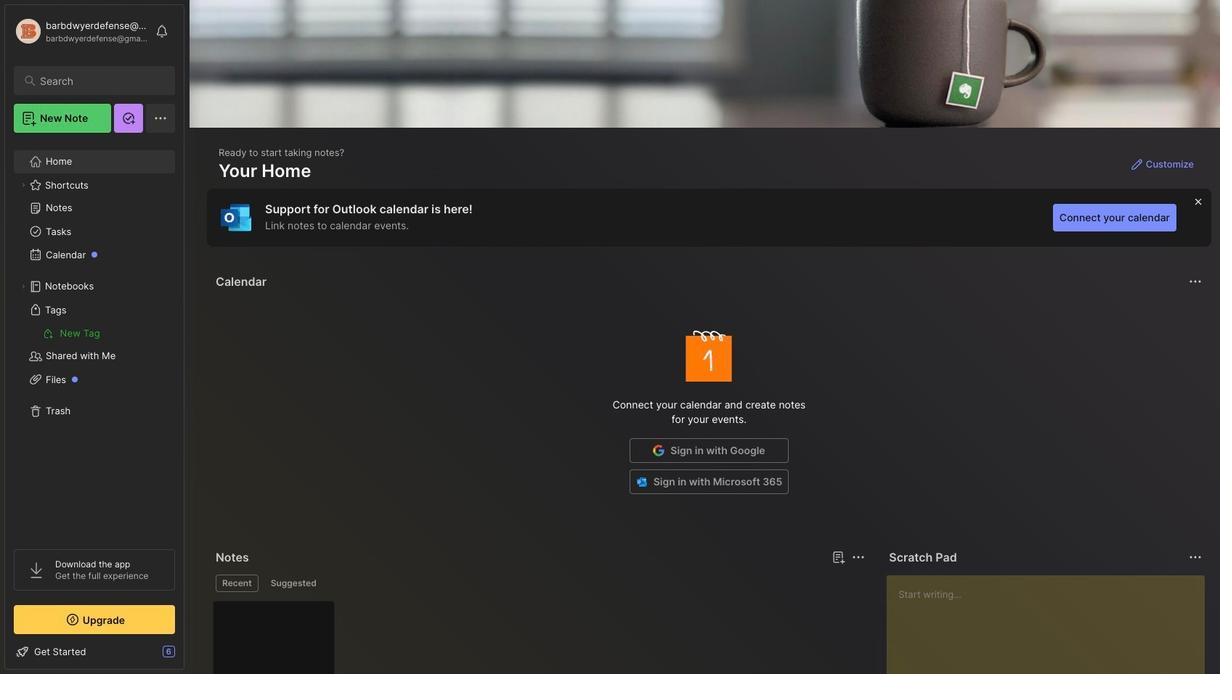 Task type: describe. For each thing, give the bounding box(es) containing it.
Start writing… text field
[[899, 576, 1204, 675]]

expand notebooks image
[[19, 283, 28, 291]]

Help and Learning task checklist field
[[5, 641, 184, 664]]

1 tab from the left
[[216, 575, 258, 593]]

Search text field
[[40, 74, 162, 88]]

click to collapse image
[[183, 648, 194, 665]]



Task type: vqa. For each thing, say whether or not it's contained in the screenshot.
the rightmost More actions icon
yes



Task type: locate. For each thing, give the bounding box(es) containing it.
none search field inside 'main' element
[[40, 72, 162, 89]]

tree
[[5, 142, 184, 537]]

Account field
[[14, 17, 148, 46]]

main element
[[0, 0, 189, 675]]

1 horizontal spatial tab
[[264, 575, 323, 593]]

group inside tree
[[14, 322, 174, 345]]

tab list
[[216, 575, 863, 593]]

tab
[[216, 575, 258, 593], [264, 575, 323, 593]]

More actions field
[[1185, 272, 1206, 292], [849, 548, 869, 568], [1185, 548, 1206, 568]]

group
[[14, 322, 174, 345]]

None search field
[[40, 72, 162, 89]]

2 tab from the left
[[264, 575, 323, 593]]

more actions image
[[1187, 273, 1204, 291], [850, 549, 868, 567], [1187, 549, 1204, 567]]

0 horizontal spatial tab
[[216, 575, 258, 593]]

tree inside 'main' element
[[5, 142, 184, 537]]



